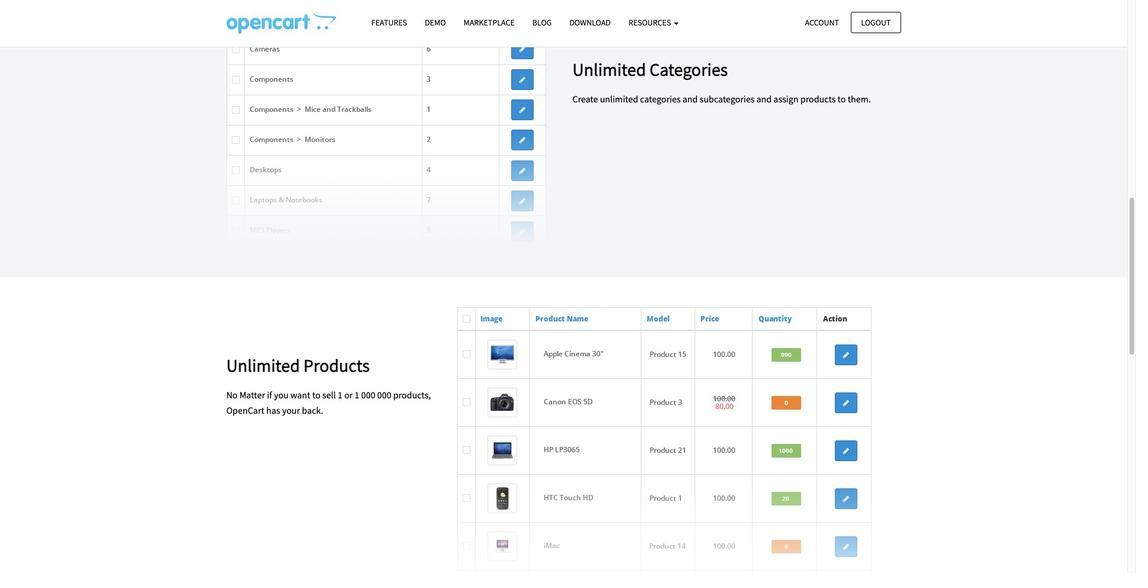 Task type: locate. For each thing, give the bounding box(es) containing it.
unlimited up if
[[226, 354, 300, 376]]

0 vertical spatial to
[[838, 93, 846, 105]]

products
[[304, 354, 370, 376]]

marketplace link
[[455, 12, 524, 33]]

to left them.
[[838, 93, 846, 105]]

unlimited
[[573, 58, 646, 81], [226, 354, 300, 376]]

and down categories
[[683, 93, 698, 105]]

1 right or
[[355, 389, 360, 401]]

and
[[683, 93, 698, 105], [757, 93, 772, 105]]

1 000 from the left
[[361, 389, 376, 401]]

0 horizontal spatial unlimited
[[226, 354, 300, 376]]

1 vertical spatial to
[[312, 389, 321, 401]]

to
[[838, 93, 846, 105], [312, 389, 321, 401]]

1
[[338, 389, 343, 401], [355, 389, 360, 401]]

blog link
[[524, 12, 561, 33]]

opencart
[[226, 404, 265, 416]]

want
[[291, 389, 310, 401]]

1 horizontal spatial to
[[838, 93, 846, 105]]

download link
[[561, 12, 620, 33]]

unlimited products
[[226, 354, 370, 376]]

subcategories
[[700, 93, 755, 105]]

logout
[[861, 17, 891, 28]]

to inside no matter if you want to sell 1 or 1 000 000 products, opencart has your back.
[[312, 389, 321, 401]]

unlimited for unlimited products
[[226, 354, 300, 376]]

no
[[226, 389, 238, 401]]

create unlimited categories and subcategories and assign products to them.
[[573, 93, 871, 105]]

create
[[573, 93, 598, 105]]

demo
[[425, 17, 446, 28]]

no matter if you want to sell 1 or 1 000 000 products, opencart has your back.
[[226, 389, 431, 416]]

them.
[[848, 93, 871, 105]]

0 horizontal spatial and
[[683, 93, 698, 105]]

unlimited for unlimited categories
[[573, 58, 646, 81]]

and left "assign"
[[757, 93, 772, 105]]

1 horizontal spatial and
[[757, 93, 772, 105]]

0 horizontal spatial 000
[[361, 389, 376, 401]]

you
[[274, 389, 289, 401]]

assign
[[774, 93, 799, 105]]

account link
[[795, 12, 850, 33]]

products
[[801, 93, 836, 105]]

unlimited products image
[[457, 307, 872, 573]]

1 1 from the left
[[338, 389, 343, 401]]

0 horizontal spatial 1
[[338, 389, 343, 401]]

to left sell at the left of the page
[[312, 389, 321, 401]]

1 horizontal spatial 1
[[355, 389, 360, 401]]

unlimited up unlimited
[[573, 58, 646, 81]]

000 right or
[[361, 389, 376, 401]]

your
[[282, 404, 300, 416]]

1 and from the left
[[683, 93, 698, 105]]

1 horizontal spatial 000
[[377, 389, 392, 401]]

1 horizontal spatial unlimited
[[573, 58, 646, 81]]

2 and from the left
[[757, 93, 772, 105]]

features
[[371, 17, 407, 28]]

1 vertical spatial unlimited
[[226, 354, 300, 376]]

unlimited categories image
[[226, 11, 546, 248]]

back.
[[302, 404, 323, 416]]

opencart - features image
[[226, 12, 336, 34]]

blog
[[533, 17, 552, 28]]

000 left products,
[[377, 389, 392, 401]]

000
[[361, 389, 376, 401], [377, 389, 392, 401]]

1 left or
[[338, 389, 343, 401]]

0 vertical spatial unlimited
[[573, 58, 646, 81]]

0 horizontal spatial to
[[312, 389, 321, 401]]

sell
[[322, 389, 336, 401]]

2 000 from the left
[[377, 389, 392, 401]]



Task type: describe. For each thing, give the bounding box(es) containing it.
categories
[[650, 58, 728, 81]]

if
[[267, 389, 272, 401]]

matter
[[240, 389, 265, 401]]

resources link
[[620, 12, 688, 33]]

marketplace
[[464, 17, 515, 28]]

unlimited
[[600, 93, 638, 105]]

categories
[[640, 93, 681, 105]]

resources
[[629, 17, 673, 28]]

account
[[805, 17, 839, 28]]

or
[[344, 389, 353, 401]]

logout link
[[851, 12, 901, 33]]

has
[[266, 404, 280, 416]]

download
[[570, 17, 611, 28]]

demo link
[[416, 12, 455, 33]]

products,
[[393, 389, 431, 401]]

2 1 from the left
[[355, 389, 360, 401]]

features link
[[363, 12, 416, 33]]

unlimited categories
[[573, 58, 728, 81]]



Task type: vqa. For each thing, say whether or not it's contained in the screenshot.
Reports
no



